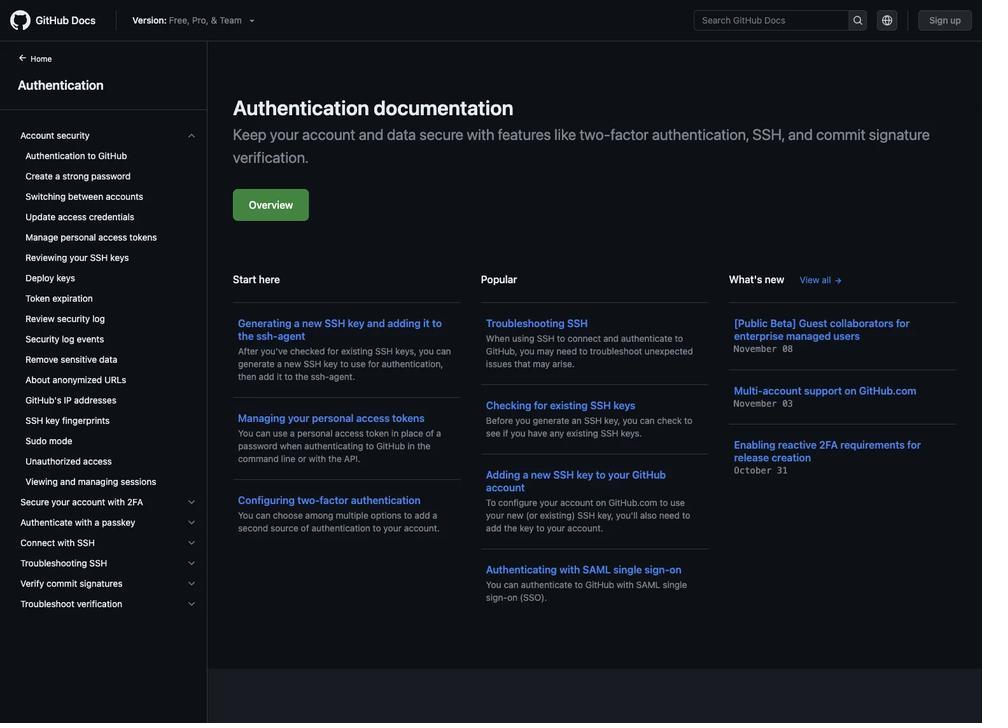 Task type: locate. For each thing, give the bounding box(es) containing it.
1 sc 9kayk9 0 image from the top
[[186, 130, 197, 141]]

on inside adding a new ssh key to your github account to configure your account on github.com to use your new (or existing) ssh key, you'll also need to add the key to your account.
[[596, 497, 606, 508]]

troubleshooting ssh when using ssh to connect and authenticate to github, you may need to troubleshoot unexpected issues that may arise.
[[486, 317, 693, 369]]

1 vertical spatial sc 9kayk9 0 image
[[186, 497, 197, 507]]

add right then
[[259, 371, 274, 382]]

1 vertical spatial of
[[301, 523, 309, 533]]

github inside github docs link
[[36, 14, 69, 26]]

log
[[92, 313, 105, 324], [62, 334, 74, 344]]

start here
[[233, 273, 280, 285]]

can inside managing your personal access tokens you can use a personal access token in place of a password when authenticating to github in the command line or with the api.
[[256, 428, 271, 439]]

0 vertical spatial use
[[351, 359, 366, 369]]

a up agent
[[294, 317, 300, 329]]

sessions
[[121, 476, 156, 487]]

november inside multi-account support on github.com november 03
[[734, 398, 777, 409]]

start
[[233, 273, 256, 285]]

about anonymized urls
[[25, 375, 126, 385]]

october 31 element
[[734, 465, 788, 476]]

2 november from the top
[[734, 398, 777, 409]]

existing up agent.
[[341, 346, 373, 356]]

need inside adding a new ssh key to your github account to configure your account on github.com to use your new (or existing) ssh key, you'll also need to add the key to your account.
[[659, 510, 680, 521]]

authentication for documentation
[[233, 95, 369, 120]]

2fa right reactive
[[819, 439, 838, 451]]

log down review security log
[[62, 334, 74, 344]]

sc 9kayk9 0 image inside troubleshooting ssh "dropdown button"
[[186, 558, 197, 568]]

1 horizontal spatial saml
[[636, 579, 660, 590]]

october
[[734, 465, 772, 476]]

view all
[[800, 275, 831, 285]]

1 vertical spatial keys
[[56, 273, 75, 283]]

authentication up keep
[[233, 95, 369, 120]]

on
[[845, 384, 857, 397], [596, 497, 606, 508], [670, 564, 682, 576], [507, 592, 518, 603]]

after
[[238, 346, 258, 356]]

account
[[302, 125, 355, 143], [763, 384, 802, 397], [486, 481, 525, 494], [72, 497, 105, 507], [560, 497, 593, 508]]

access inside unauthorized access link
[[83, 456, 112, 467]]

to
[[88, 151, 96, 161], [432, 317, 442, 329], [557, 333, 565, 344], [675, 333, 683, 344], [579, 346, 588, 356], [340, 359, 349, 369], [284, 371, 293, 382], [684, 415, 692, 426], [366, 441, 374, 451], [596, 469, 606, 481], [660, 497, 668, 508], [404, 510, 412, 521], [682, 510, 690, 521], [373, 523, 381, 533], [536, 523, 545, 533], [575, 579, 583, 590]]

1 horizontal spatial single
[[663, 579, 687, 590]]

beta]
[[770, 317, 796, 329]]

it down the you've
[[277, 371, 282, 382]]

1 account. from the left
[[404, 523, 440, 533]]

you right keys,
[[419, 346, 434, 356]]

github.com up "requirements"
[[859, 384, 916, 397]]

0 vertical spatial you
[[238, 428, 253, 439]]

0 horizontal spatial 2fa
[[127, 497, 143, 507]]

using
[[512, 333, 534, 344]]

keep
[[233, 125, 267, 143]]

tokens up place
[[392, 412, 425, 424]]

signature
[[869, 125, 930, 143]]

you inside configuring two-factor authentication you can choose among multiple options to add a second source of authentication to your account.
[[238, 510, 253, 521]]

of down 'among'
[[301, 523, 309, 533]]

0 horizontal spatial use
[[273, 428, 288, 439]]

authentication down multiple
[[312, 523, 370, 533]]

november down multi-
[[734, 398, 777, 409]]

1 horizontal spatial need
[[659, 510, 680, 521]]

None search field
[[694, 10, 867, 31]]

and inside authentication "element"
[[60, 476, 76, 487]]

the
[[238, 330, 254, 342], [295, 371, 308, 382], [417, 441, 430, 451], [328, 453, 342, 464], [504, 523, 517, 533]]

1 vertical spatial authentication
[[312, 523, 370, 533]]

connect
[[20, 537, 55, 548]]

docs
[[71, 14, 96, 26]]

generate inside generating a new ssh key and adding it to the ssh-agent after you've checked for existing ssh keys, you can generate a new ssh key to use for authentication, then add it to the ssh-agent.
[[238, 359, 275, 369]]

may
[[537, 346, 554, 356], [533, 359, 550, 369]]

sc 9kayk9 0 image
[[186, 130, 197, 141], [186, 497, 197, 507], [186, 558, 197, 568]]

your up the when
[[288, 412, 309, 424]]

1 horizontal spatial keys
[[110, 252, 129, 263]]

troubleshooting for troubleshooting ssh
[[20, 558, 87, 568]]

0 horizontal spatial commit
[[47, 578, 77, 589]]

password up command
[[238, 441, 277, 451]]

in down place
[[408, 441, 415, 451]]

sc 9kayk9 0 image inside connect with ssh dropdown button
[[186, 538, 197, 548]]

key up sudo mode
[[46, 415, 60, 426]]

authentication down home link
[[18, 77, 104, 92]]

sc 9kayk9 0 image inside authenticate with a passkey dropdown button
[[186, 517, 197, 528]]

configuring
[[238, 494, 295, 506]]

commit inside authentication documentation keep your account and data secure with features like two-factor authentication, ssh, and commit signature verification.
[[816, 125, 866, 143]]

two- up 'among'
[[297, 494, 320, 506]]

key, inside checking for existing ssh keys before you generate an ssh key, you can check to see if you have any existing ssh keys.
[[604, 415, 620, 426]]

1 vertical spatial password
[[238, 441, 277, 451]]

authentication for to
[[25, 151, 85, 161]]

your inside reviewing your ssh keys link
[[70, 252, 88, 263]]

command
[[238, 453, 279, 464]]

a up the when
[[290, 428, 295, 439]]

add inside generating a new ssh key and adding it to the ssh-agent after you've checked for existing ssh keys, you can generate a new ssh key to use for authentication, then add it to the ssh-agent.
[[259, 371, 274, 382]]

access up token
[[356, 412, 390, 424]]

authentication element
[[0, 52, 207, 722]]

0 vertical spatial security
[[57, 130, 90, 141]]

0 vertical spatial two-
[[580, 125, 611, 143]]

of inside managing your personal access tokens you can use a personal access token in place of a password when authenticating to github in the command line or with the api.
[[426, 428, 434, 439]]

you've
[[261, 346, 288, 356]]

authentication, inside generating a new ssh key and adding it to the ssh-agent after you've checked for existing ssh keys, you can generate a new ssh key to use for authentication, then add it to the ssh-agent.
[[382, 359, 443, 369]]

1 horizontal spatial data
[[387, 125, 416, 143]]

2 horizontal spatial use
[[670, 497, 685, 508]]

key
[[348, 317, 365, 329], [324, 359, 338, 369], [46, 415, 60, 426], [577, 469, 593, 481], [520, 523, 534, 533]]

configuring two-factor authentication you can choose among multiple options to add a second source of authentication to your account.
[[238, 494, 440, 533]]

1 vertical spatial may
[[533, 359, 550, 369]]

1 vertical spatial generate
[[533, 415, 569, 426]]

about
[[25, 375, 50, 385]]

1 vertical spatial tokens
[[392, 412, 425, 424]]

0 vertical spatial november
[[734, 344, 777, 354]]

multi-account support on github.com november 03
[[734, 384, 916, 409]]

you down authenticating
[[486, 579, 501, 590]]

access up managing
[[83, 456, 112, 467]]

1 vertical spatial it
[[277, 371, 282, 382]]

0 vertical spatial tokens
[[129, 232, 157, 242]]

can down managing
[[256, 428, 271, 439]]

2fa inside dropdown button
[[127, 497, 143, 507]]

security log events
[[25, 334, 104, 344]]

see
[[486, 428, 501, 439]]

can inside generating a new ssh key and adding it to the ssh-agent after you've checked for existing ssh keys, you can generate a new ssh key to use for authentication, then add it to the ssh-agent.
[[436, 346, 451, 356]]

november down enterprise
[[734, 344, 777, 354]]

can inside configuring two-factor authentication you can choose among multiple options to add a second source of authentication to your account.
[[256, 510, 271, 521]]

use inside adding a new ssh key to your github account to configure your account on github.com to use your new (or existing) ssh key, you'll also need to add the key to your account.
[[670, 497, 685, 508]]

0 vertical spatial password
[[91, 171, 131, 181]]

github.com up you'll
[[608, 497, 657, 508]]

the inside adding a new ssh key to your github account to configure your account on github.com to use your new (or existing) ssh key, you'll also need to add the key to your account.
[[504, 523, 517, 533]]

credentials
[[89, 212, 134, 222]]

new down checked
[[284, 359, 301, 369]]

0 vertical spatial in
[[391, 428, 399, 439]]

1 horizontal spatial of
[[426, 428, 434, 439]]

team
[[220, 15, 242, 25]]

0 vertical spatial authentication
[[18, 77, 104, 92]]

saml
[[583, 564, 611, 576], [636, 579, 660, 590]]

1 vertical spatial personal
[[312, 412, 354, 424]]

authenticate up the (sso).
[[521, 579, 572, 590]]

1 vertical spatial november
[[734, 398, 777, 409]]

0 vertical spatial authentication,
[[652, 125, 749, 143]]

your down manage personal access tokens
[[70, 252, 88, 263]]

you down managing
[[238, 428, 253, 439]]

troubleshoot
[[20, 599, 74, 609]]

managed
[[786, 330, 831, 342]]

4 sc 9kayk9 0 image from the top
[[186, 599, 197, 609]]

1 vertical spatial add
[[415, 510, 430, 521]]

generate up any
[[533, 415, 569, 426]]

1 horizontal spatial generate
[[533, 415, 569, 426]]

sign- left the (sso).
[[486, 592, 507, 603]]

0 horizontal spatial password
[[91, 171, 131, 181]]

new
[[765, 273, 784, 285], [302, 317, 322, 329], [284, 359, 301, 369], [531, 469, 551, 481], [507, 510, 523, 521]]

your down options
[[383, 523, 402, 533]]

you up second
[[238, 510, 253, 521]]

sign
[[929, 15, 948, 25]]

access down switching between accounts
[[58, 212, 87, 222]]

account
[[20, 130, 54, 141]]

of
[[426, 428, 434, 439], [301, 523, 309, 533]]

troubleshoot verification
[[20, 599, 122, 609]]

ssh-
[[256, 330, 278, 342], [311, 371, 329, 382]]

sc 9kayk9 0 image inside account security dropdown button
[[186, 130, 197, 141]]

generating a new ssh key and adding it to the ssh-agent after you've checked for existing ssh keys, you can generate a new ssh key to use for authentication, then add it to the ssh-agent.
[[238, 317, 451, 382]]

account down viewing and managing sessions
[[72, 497, 105, 507]]

0 horizontal spatial in
[[391, 428, 399, 439]]

1 vertical spatial github.com
[[608, 497, 657, 508]]

authenticate inside troubleshooting ssh when using ssh to connect and authenticate to github, you may need to troubleshoot unexpected issues that may arise.
[[621, 333, 672, 344]]

github inside adding a new ssh key to your github account to configure your account on github.com to use your new (or existing) ssh key, you'll also need to add the key to your account.
[[632, 469, 666, 481]]

update
[[25, 212, 56, 222]]

account. inside configuring two-factor authentication you can choose among multiple options to add a second source of authentication to your account.
[[404, 523, 440, 533]]

tokens down credentials
[[129, 232, 157, 242]]

2 account security element from the top
[[10, 146, 207, 492]]

verify
[[20, 578, 44, 589]]

1 security from the top
[[57, 130, 90, 141]]

1 horizontal spatial factor
[[611, 125, 649, 143]]

view
[[800, 275, 819, 285]]

0 horizontal spatial log
[[62, 334, 74, 344]]

can inside "authenticating with saml single sign-on you can authenticate to github with saml single sign-on (sso)."
[[504, 579, 519, 590]]

sc 9kayk9 0 image inside troubleshoot verification dropdown button
[[186, 599, 197, 609]]

existing up an
[[550, 399, 588, 411]]

a left passkey
[[95, 517, 99, 528]]

add inside adding a new ssh key to your github account to configure your account on github.com to use your new (or existing) ssh key, you'll also need to add the key to your account.
[[486, 523, 502, 533]]

account up verification. at the top of the page
[[302, 125, 355, 143]]

2 vertical spatial existing
[[567, 428, 598, 439]]

add right options
[[415, 510, 430, 521]]

and inside generating a new ssh key and adding it to the ssh-agent after you've checked for existing ssh keys, you can generate a new ssh key to use for authentication, then add it to the ssh-agent.
[[367, 317, 385, 329]]

authentication up options
[[351, 494, 421, 506]]

a inside "link"
[[55, 171, 60, 181]]

can right keys,
[[436, 346, 451, 356]]

keys
[[110, 252, 129, 263], [56, 273, 75, 283], [613, 399, 636, 411]]

adding
[[486, 469, 520, 481]]

authenticate inside "authenticating with saml single sign-on you can authenticate to github with saml single sign-on (sso)."
[[521, 579, 572, 590]]

with inside managing your personal access tokens you can use a personal access token in place of a password when authenticating to github in the command line or with the api.
[[309, 453, 326, 464]]

generate down after
[[238, 359, 275, 369]]

troubleshooting inside "dropdown button"
[[20, 558, 87, 568]]

account security element
[[10, 125, 207, 492], [10, 146, 207, 492]]

security for review
[[57, 313, 90, 324]]

data left secure
[[387, 125, 416, 143]]

your up authenticate
[[52, 497, 70, 507]]

need up arise.
[[556, 346, 577, 356]]

2 vertical spatial authentication
[[25, 151, 85, 161]]

1 vertical spatial authentication,
[[382, 359, 443, 369]]

2 horizontal spatial add
[[486, 523, 502, 533]]

1 horizontal spatial use
[[351, 359, 366, 369]]

up
[[950, 15, 961, 25]]

like
[[554, 125, 576, 143]]

ssh- down checked
[[311, 371, 329, 382]]

authenticate up unexpected at right
[[621, 333, 672, 344]]

2 vertical spatial you
[[486, 579, 501, 590]]

2 vertical spatial keys
[[613, 399, 636, 411]]

need right also
[[659, 510, 680, 521]]

choose
[[273, 510, 303, 521]]

0 horizontal spatial saml
[[583, 564, 611, 576]]

0 vertical spatial sign-
[[645, 564, 670, 576]]

a right options
[[433, 510, 437, 521]]

0 horizontal spatial sign-
[[486, 592, 507, 603]]

0 horizontal spatial generate
[[238, 359, 275, 369]]

0 vertical spatial existing
[[341, 346, 373, 356]]

with inside authentication documentation keep your account and data secure with features like two-factor authentication, ssh, and commit signature verification.
[[467, 125, 495, 143]]

two- inside configuring two-factor authentication you can choose among multiple options to add a second source of authentication to your account.
[[297, 494, 320, 506]]

secure
[[20, 497, 49, 507]]

ssh,
[[752, 125, 785, 143]]

for inside [public beta] guest collaborators for enterprise managed users november 08
[[896, 317, 910, 329]]

github inside authentication to github link
[[98, 151, 127, 161]]

the down authenticating
[[328, 453, 342, 464]]

0 horizontal spatial factor
[[320, 494, 348, 506]]

remove
[[25, 354, 58, 365]]

1 horizontal spatial troubleshooting
[[486, 317, 565, 329]]

2 security from the top
[[57, 313, 90, 324]]

issues
[[486, 359, 512, 369]]

new down configure
[[507, 510, 523, 521]]

github inside "authenticating with saml single sign-on you can authenticate to github with saml single sign-on (sso)."
[[585, 579, 614, 590]]

1 horizontal spatial two-
[[580, 125, 611, 143]]

addresses
[[74, 395, 116, 405]]

if
[[503, 428, 508, 439]]

sign- down also
[[645, 564, 670, 576]]

secure your account with 2fa button
[[15, 492, 202, 512]]

can up keys.
[[640, 415, 655, 426]]

troubleshooting down connect with ssh at the left bottom
[[20, 558, 87, 568]]

0 vertical spatial log
[[92, 313, 105, 324]]

0 vertical spatial keys
[[110, 252, 129, 263]]

enabling
[[734, 439, 776, 451]]

troubleshooting inside troubleshooting ssh when using ssh to connect and authenticate to github, you may need to troubleshoot unexpected issues that may arise.
[[486, 317, 565, 329]]

keys up keys.
[[613, 399, 636, 411]]

ssh key fingerprints link
[[15, 411, 202, 431]]

in
[[391, 428, 399, 439], [408, 441, 415, 451]]

add down to
[[486, 523, 502, 533]]

keys up token expiration at the top of the page
[[56, 273, 75, 283]]

0 horizontal spatial account.
[[404, 523, 440, 533]]

a down the you've
[[277, 359, 282, 369]]

you
[[238, 428, 253, 439], [238, 510, 253, 521], [486, 579, 501, 590]]

1 horizontal spatial in
[[408, 441, 415, 451]]

0 vertical spatial github.com
[[859, 384, 916, 397]]

1 vertical spatial 2fa
[[127, 497, 143, 507]]

sc 9kayk9 0 image
[[186, 517, 197, 528], [186, 538, 197, 548], [186, 579, 197, 589], [186, 599, 197, 609]]

0 vertical spatial personal
[[61, 232, 96, 242]]

a right adding
[[523, 469, 528, 481]]

key, inside adding a new ssh key to your github account to configure your account on github.com to use your new (or existing) ssh key, you'll also need to add the key to your account.
[[598, 510, 614, 521]]

3 sc 9kayk9 0 image from the top
[[186, 558, 197, 568]]

1 vertical spatial ssh-
[[311, 371, 329, 382]]

0 horizontal spatial data
[[99, 354, 117, 365]]

1 horizontal spatial authenticate
[[621, 333, 672, 344]]

release
[[734, 452, 769, 464]]

can down authenticating
[[504, 579, 519, 590]]

factor inside configuring two-factor authentication you can choose among multiple options to add a second source of authentication to your account.
[[320, 494, 348, 506]]

security down expiration
[[57, 313, 90, 324]]

sign up link
[[919, 10, 972, 31]]

0 vertical spatial need
[[556, 346, 577, 356]]

sc 9kayk9 0 image for verify commit signatures
[[186, 579, 197, 589]]

1 horizontal spatial add
[[415, 510, 430, 521]]

have
[[528, 428, 547, 439]]

3 sc 9kayk9 0 image from the top
[[186, 579, 197, 589]]

of right place
[[426, 428, 434, 439]]

you down using
[[520, 346, 535, 356]]

and
[[359, 125, 384, 143], [788, 125, 813, 143], [367, 317, 385, 329], [603, 333, 619, 344], [60, 476, 76, 487]]

2 vertical spatial add
[[486, 523, 502, 533]]

1 vertical spatial single
[[663, 579, 687, 590]]

triangle down image
[[247, 15, 257, 25]]

1 vertical spatial data
[[99, 354, 117, 365]]

may right 'that'
[[533, 359, 550, 369]]

0 vertical spatial it
[[423, 317, 430, 329]]

you inside generating a new ssh key and adding it to the ssh-agent after you've checked for existing ssh keys, you can generate a new ssh key to use for authentication, then add it to the ssh-agent.
[[419, 346, 434, 356]]

0 horizontal spatial of
[[301, 523, 309, 533]]

1 vertical spatial use
[[273, 428, 288, 439]]

github inside managing your personal access tokens you can use a personal access token in place of a password when authenticating to github in the command line or with the api.
[[376, 441, 405, 451]]

troubleshooting ssh button
[[15, 553, 202, 573]]

2 sc 9kayk9 0 image from the top
[[186, 538, 197, 548]]

key down an
[[577, 469, 593, 481]]

1 horizontal spatial sign-
[[645, 564, 670, 576]]

two- inside authentication documentation keep your account and data secure with features like two-factor authentication, ssh, and commit signature verification.
[[580, 125, 611, 143]]

1 vertical spatial factor
[[320, 494, 348, 506]]

github.com inside adding a new ssh key to your github account to configure your account on github.com to use your new (or existing) ssh key, you'll also need to add the key to your account.
[[608, 497, 657, 508]]

0 horizontal spatial need
[[556, 346, 577, 356]]

key, left you'll
[[598, 510, 614, 521]]

1 november from the top
[[734, 344, 777, 354]]

it
[[423, 317, 430, 329], [277, 371, 282, 382]]

your up you'll
[[608, 469, 630, 481]]

0 vertical spatial of
[[426, 428, 434, 439]]

reviewing your ssh keys link
[[15, 248, 202, 268]]

a
[[55, 171, 60, 181], [294, 317, 300, 329], [277, 359, 282, 369], [290, 428, 295, 439], [436, 428, 441, 439], [523, 469, 528, 481], [433, 510, 437, 521], [95, 517, 99, 528]]

authentication inside authentication documentation keep your account and data secure with features like two-factor authentication, ssh, and commit signature verification.
[[233, 95, 369, 120]]

1 vertical spatial existing
[[550, 399, 588, 411]]

it right adding
[[423, 317, 430, 329]]

two-
[[580, 125, 611, 143], [297, 494, 320, 506]]

03
[[782, 398, 793, 409]]

key up agent.
[[324, 359, 338, 369]]

commit inside dropdown button
[[47, 578, 77, 589]]

can down configuring
[[256, 510, 271, 521]]

commit left signature
[[816, 125, 866, 143]]

1 vertical spatial key,
[[598, 510, 614, 521]]

the down checked
[[295, 371, 308, 382]]

key left adding
[[348, 317, 365, 329]]

0 vertical spatial commit
[[816, 125, 866, 143]]

your up existing)
[[540, 497, 558, 508]]

troubleshoot verification button
[[15, 594, 202, 614]]

0 vertical spatial data
[[387, 125, 416, 143]]

sc 9kayk9 0 image inside "verify commit signatures" dropdown button
[[186, 579, 197, 589]]

two- right like
[[580, 125, 611, 143]]

1 vertical spatial security
[[57, 313, 90, 324]]

may up arise.
[[537, 346, 554, 356]]

ssh inside dropdown button
[[77, 537, 95, 548]]

0 vertical spatial sc 9kayk9 0 image
[[186, 130, 197, 141]]

keys down manage personal access tokens link
[[110, 252, 129, 263]]

commit down 'troubleshooting ssh' at bottom
[[47, 578, 77, 589]]

key, right an
[[604, 415, 620, 426]]

you inside "authenticating with saml single sign-on you can authenticate to github with saml single sign-on (sso)."
[[486, 579, 501, 590]]

1 horizontal spatial ssh-
[[311, 371, 329, 382]]

account security
[[20, 130, 90, 141]]

account up 03
[[763, 384, 802, 397]]

1 horizontal spatial account.
[[568, 523, 603, 533]]

data down security log events link
[[99, 354, 117, 365]]

1 horizontal spatial commit
[[816, 125, 866, 143]]

expiration
[[52, 293, 93, 304]]

the up after
[[238, 330, 254, 342]]

verify commit signatures
[[20, 578, 122, 589]]

existing inside generating a new ssh key and adding it to the ssh-agent after you've checked for existing ssh keys, you can generate a new ssh key to use for authentication, then add it to the ssh-agent.
[[341, 346, 373, 356]]

sc 9kayk9 0 image inside secure your account with 2fa dropdown button
[[186, 497, 197, 507]]

2 sc 9kayk9 0 image from the top
[[186, 497, 197, 507]]

0 horizontal spatial add
[[259, 371, 274, 382]]

2 vertical spatial use
[[670, 497, 685, 508]]

view all link
[[800, 273, 842, 287]]

0 horizontal spatial ssh-
[[256, 330, 278, 342]]

0 vertical spatial key,
[[604, 415, 620, 426]]

2 account. from the left
[[568, 523, 603, 533]]

1 horizontal spatial tokens
[[392, 412, 425, 424]]

account inside dropdown button
[[72, 497, 105, 507]]

troubleshooting up using
[[486, 317, 565, 329]]

1 sc 9kayk9 0 image from the top
[[186, 517, 197, 528]]

when
[[486, 333, 510, 344]]

with inside dropdown button
[[108, 497, 125, 507]]

1 horizontal spatial authentication,
[[652, 125, 749, 143]]

1 horizontal spatial 2fa
[[819, 439, 838, 451]]

2 vertical spatial sc 9kayk9 0 image
[[186, 558, 197, 568]]

generate inside checking for existing ssh keys before you generate an ssh key, you can check to see if you have any existing ssh keys.
[[533, 415, 569, 426]]

2fa down sessions in the bottom of the page
[[127, 497, 143, 507]]

1 vertical spatial you
[[238, 510, 253, 521]]

password down authentication to github link
[[91, 171, 131, 181]]

1 account security element from the top
[[10, 125, 207, 492]]

security up authentication to github
[[57, 130, 90, 141]]

ssh- down generating
[[256, 330, 278, 342]]

the down place
[[417, 441, 430, 451]]



Task type: vqa. For each thing, say whether or not it's contained in the screenshot.
sc 9kayk9 0 icon in the Getting started dropdown button
no



Task type: describe. For each thing, give the bounding box(es) containing it.
accounts
[[106, 191, 143, 202]]

viewing
[[25, 476, 58, 487]]

multiple
[[336, 510, 368, 521]]

keys,
[[395, 346, 416, 356]]

account. inside adding a new ssh key to your github account to configure your account on github.com to use your new (or existing) ssh key, you'll also need to add the key to your account.
[[568, 523, 603, 533]]

review
[[25, 313, 55, 324]]

create
[[25, 171, 53, 181]]

password inside "link"
[[91, 171, 131, 181]]

new up configure
[[531, 469, 551, 481]]

before
[[486, 415, 513, 426]]

token
[[25, 293, 50, 304]]

new right what's
[[765, 273, 784, 285]]

pro,
[[192, 15, 209, 25]]

agent.
[[329, 371, 355, 382]]

authenticating
[[486, 564, 557, 576]]

sc 9kayk9 0 image for authenticate with a passkey
[[186, 517, 197, 528]]

november inside [public beta] guest collaborators for enterprise managed users november 08
[[734, 344, 777, 354]]

for inside checking for existing ssh keys before you generate an ssh key, you can check to see if you have any existing ssh keys.
[[534, 399, 548, 411]]

Search GitHub Docs search field
[[695, 11, 849, 30]]

to
[[486, 497, 496, 508]]

sc 9kayk9 0 image for connect with ssh
[[186, 538, 197, 548]]

to inside authentication to github link
[[88, 151, 96, 161]]

signatures
[[80, 578, 122, 589]]

account inside multi-account support on github.com november 03
[[763, 384, 802, 397]]

(sso).
[[520, 592, 547, 603]]

sudo mode link
[[15, 431, 202, 451]]

github's
[[25, 395, 61, 405]]

on inside multi-account support on github.com november 03
[[845, 384, 857, 397]]

0 vertical spatial authentication
[[351, 494, 421, 506]]

unauthorized access link
[[15, 451, 202, 472]]

about anonymized urls link
[[15, 370, 202, 390]]

popular
[[481, 273, 517, 285]]

authenticate with a passkey
[[20, 517, 135, 528]]

keys inside checking for existing ssh keys before you generate an ssh key, you can check to see if you have any existing ssh keys.
[[613, 399, 636, 411]]

checked
[[290, 346, 325, 356]]

create a strong password
[[25, 171, 131, 181]]

fingerprints
[[62, 415, 110, 426]]

security for account
[[57, 130, 90, 141]]

authenticating
[[304, 441, 363, 451]]

authenticate for ssh
[[621, 333, 672, 344]]

tokens inside managing your personal access tokens you can use a personal access token in place of a password when authenticating to github in the command line or with the api.
[[392, 412, 425, 424]]

your inside managing your personal access tokens you can use a personal access token in place of a password when authenticating to github in the command line or with the api.
[[288, 412, 309, 424]]

enabling reactive 2fa requirements for release creation october 31
[[734, 439, 921, 476]]

authentication to github
[[25, 151, 127, 161]]

sc 9kayk9 0 image for troubleshooting ssh
[[186, 558, 197, 568]]

2fa inside enabling reactive 2fa requirements for release creation october 31
[[819, 439, 838, 451]]

you up "have"
[[515, 415, 530, 426]]

viewing and managing sessions
[[25, 476, 156, 487]]

account security element containing account security
[[10, 125, 207, 492]]

account up existing)
[[560, 497, 593, 508]]

authenticate for with
[[521, 579, 572, 590]]

personal inside authentication "element"
[[61, 232, 96, 242]]

documentation
[[374, 95, 513, 120]]

authentication link
[[15, 75, 192, 94]]

your down to
[[486, 510, 504, 521]]

troubleshooting ssh
[[20, 558, 107, 568]]

select language: current language is english image
[[882, 15, 892, 25]]

verify commit signatures button
[[15, 573, 202, 594]]

password inside managing your personal access tokens you can use a personal access token in place of a password when authenticating to github in the command line or with the api.
[[238, 441, 277, 451]]

what's
[[729, 273, 762, 285]]

switching
[[25, 191, 66, 202]]

0 horizontal spatial single
[[613, 564, 642, 576]]

access up authenticating
[[335, 428, 364, 439]]

0 vertical spatial may
[[537, 346, 554, 356]]

a inside dropdown button
[[95, 517, 99, 528]]

version: free, pro, & team
[[132, 15, 242, 25]]

deploy keys
[[25, 273, 75, 283]]

and inside troubleshooting ssh when using ssh to connect and authenticate to github, you may need to troubleshoot unexpected issues that may arise.
[[603, 333, 619, 344]]

use inside generating a new ssh key and adding it to the ssh-agent after you've checked for existing ssh keys, you can generate a new ssh key to use for authentication, then add it to the ssh-agent.
[[351, 359, 366, 369]]

update access credentials
[[25, 212, 134, 222]]

factor inside authentication documentation keep your account and data secure with features like two-factor authentication, ssh, and commit signature verification.
[[611, 125, 649, 143]]

line
[[281, 453, 295, 464]]

sc 9kayk9 0 image for account security
[[186, 130, 197, 141]]

access inside update access credentials link
[[58, 212, 87, 222]]

tokens inside authentication "element"
[[129, 232, 157, 242]]

use inside managing your personal access tokens you can use a personal access token in place of a password when authenticating to github in the command line or with the api.
[[273, 428, 288, 439]]

github docs link
[[10, 10, 106, 31]]

manage personal access tokens
[[25, 232, 157, 242]]

you'll
[[616, 510, 638, 521]]

a inside configuring two-factor authentication you can choose among multiple options to add a second source of authentication to your account.
[[433, 510, 437, 521]]

ssh inside "dropdown button"
[[89, 558, 107, 568]]

that
[[514, 359, 531, 369]]

sensitive
[[61, 354, 97, 365]]

for inside enabling reactive 2fa requirements for release creation october 31
[[907, 439, 921, 451]]

manage
[[25, 232, 58, 242]]

sc 9kayk9 0 image for secure your account with 2fa
[[186, 497, 197, 507]]

authentication documentation keep your account and data secure with features like two-factor authentication, ssh, and commit signature verification.
[[233, 95, 930, 166]]

1 horizontal spatial log
[[92, 313, 105, 324]]

2 vertical spatial personal
[[297, 428, 333, 439]]

08
[[782, 344, 793, 354]]

multi-
[[734, 384, 763, 397]]

unexpected
[[645, 346, 693, 356]]

key down (or
[[520, 523, 534, 533]]

sc 9kayk9 0 image for troubleshoot verification
[[186, 599, 197, 609]]

review security log link
[[15, 309, 202, 329]]

troubleshooting for troubleshooting ssh when using ssh to connect and authenticate to github, you may need to troubleshoot unexpected issues that may arise.
[[486, 317, 565, 329]]

home
[[31, 54, 52, 63]]

among
[[305, 510, 333, 521]]

api.
[[344, 453, 360, 464]]

you right if at right bottom
[[511, 428, 525, 439]]

create a strong password link
[[15, 166, 202, 186]]

options
[[371, 510, 401, 521]]

your inside configuring two-factor authentication you can choose among multiple options to add a second source of authentication to your account.
[[383, 523, 402, 533]]

authenticate with a passkey button
[[15, 512, 202, 533]]

connect with ssh
[[20, 537, 95, 548]]

also
[[640, 510, 657, 521]]

data inside authentication documentation keep your account and data secure with features like two-factor authentication, ssh, and commit signature verification.
[[387, 125, 416, 143]]

your down existing)
[[547, 523, 565, 533]]

account security element containing authentication to github
[[10, 146, 207, 492]]

token expiration link
[[15, 288, 202, 309]]

strong
[[62, 171, 89, 181]]

1 horizontal spatial it
[[423, 317, 430, 329]]

github's ip addresses link
[[15, 390, 202, 411]]

deploy
[[25, 273, 54, 283]]

[public beta] guest collaborators for enterprise managed users november 08
[[734, 317, 910, 354]]

to inside checking for existing ssh keys before you generate an ssh key, you can check to see if you have any existing ssh keys.
[[684, 415, 692, 426]]

november 03 element
[[734, 398, 793, 409]]

need inside troubleshooting ssh when using ssh to connect and authenticate to github, you may need to troubleshoot unexpected issues that may arise.
[[556, 346, 577, 356]]

you inside managing your personal access tokens you can use a personal access token in place of a password when authenticating to github in the command line or with the api.
[[238, 428, 253, 439]]

0 vertical spatial saml
[[583, 564, 611, 576]]

to inside "authenticating with saml single sign-on you can authenticate to github with saml single sign-on (sso)."
[[575, 579, 583, 590]]

1 vertical spatial in
[[408, 441, 415, 451]]

a inside adding a new ssh key to your github account to configure your account on github.com to use your new (or existing) ssh key, you'll also need to add the key to your account.
[[523, 469, 528, 481]]

connect
[[568, 333, 601, 344]]

(or
[[526, 510, 538, 521]]

account inside authentication documentation keep your account and data secure with features like two-factor authentication, ssh, and commit signature verification.
[[302, 125, 355, 143]]

checking for existing ssh keys before you generate an ssh key, you can check to see if you have any existing ssh keys.
[[486, 399, 692, 439]]

viewing and managing sessions link
[[15, 472, 202, 492]]

your inside authentication documentation keep your account and data secure with features like two-factor authentication, ssh, and commit signature verification.
[[270, 125, 299, 143]]

key inside authentication "element"
[[46, 415, 60, 426]]

new up agent
[[302, 317, 322, 329]]

of inside configuring two-factor authentication you can choose among multiple options to add a second source of authentication to your account.
[[301, 523, 309, 533]]

a right place
[[436, 428, 441, 439]]

github.com inside multi-account support on github.com november 03
[[859, 384, 916, 397]]

an
[[572, 415, 582, 426]]

&
[[211, 15, 217, 25]]

sign up
[[929, 15, 961, 25]]

adding a new ssh key to your github account to configure your account on github.com to use your new (or existing) ssh key, you'll also need to add the key to your account.
[[486, 469, 690, 533]]

search image
[[853, 15, 863, 25]]

guest
[[799, 317, 827, 329]]

sudo mode
[[25, 436, 72, 446]]

any
[[550, 428, 564, 439]]

remove sensitive data
[[25, 354, 117, 365]]

data inside remove sensitive data link
[[99, 354, 117, 365]]

0 horizontal spatial it
[[277, 371, 282, 382]]

checking
[[486, 399, 531, 411]]

to inside managing your personal access tokens you can use a personal access token in place of a password when authenticating to github in the command line or with the api.
[[366, 441, 374, 451]]

managing
[[78, 476, 118, 487]]

account down adding
[[486, 481, 525, 494]]

[public
[[734, 317, 768, 329]]

your inside secure your account with 2fa dropdown button
[[52, 497, 70, 507]]

november 08 element
[[734, 344, 793, 354]]

second
[[238, 523, 268, 533]]

github,
[[486, 346, 517, 356]]

authentication, inside authentication documentation keep your account and data secure with features like two-factor authentication, ssh, and commit signature verification.
[[652, 125, 749, 143]]

urls
[[104, 375, 126, 385]]

passkey
[[102, 517, 135, 528]]

features
[[498, 125, 551, 143]]

between
[[68, 191, 103, 202]]

1 vertical spatial log
[[62, 334, 74, 344]]

can inside checking for existing ssh keys before you generate an ssh key, you can check to see if you have any existing ssh keys.
[[640, 415, 655, 426]]

adding
[[388, 317, 421, 329]]

you inside troubleshooting ssh when using ssh to connect and authenticate to github, you may need to troubleshoot unexpected issues that may arise.
[[520, 346, 535, 356]]

access inside manage personal access tokens link
[[98, 232, 127, 242]]

1 vertical spatial sign-
[[486, 592, 507, 603]]

add inside configuring two-factor authentication you can choose among multiple options to add a second source of authentication to your account.
[[415, 510, 430, 521]]

support
[[804, 384, 842, 397]]

agent
[[278, 330, 305, 342]]

you up keys.
[[623, 415, 637, 426]]



